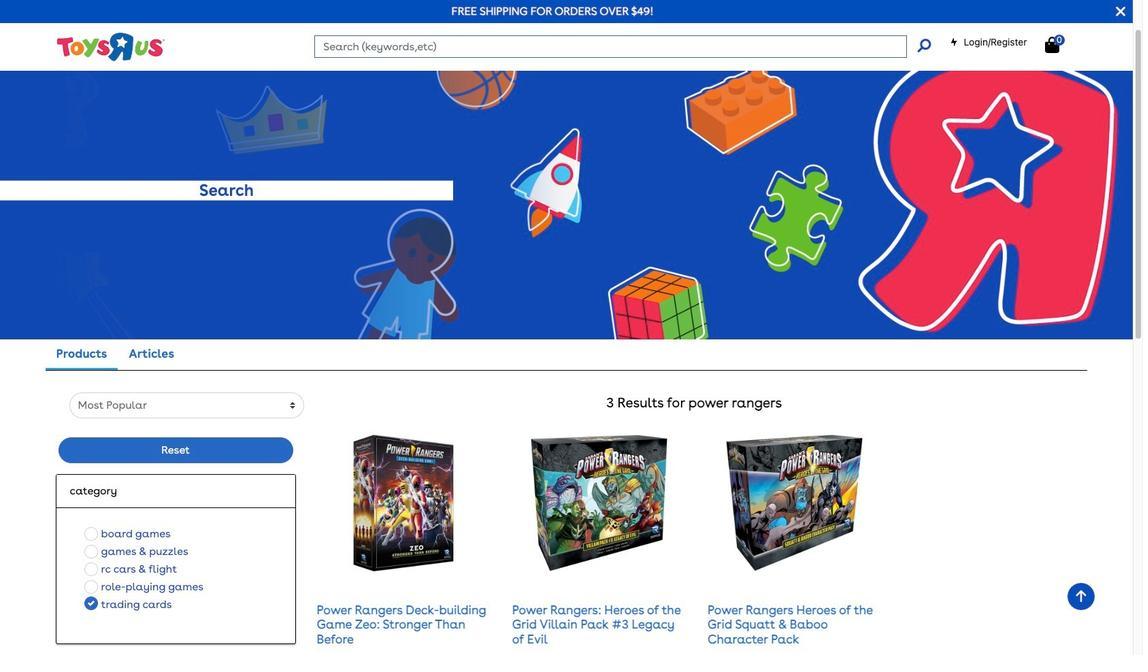Task type: locate. For each thing, give the bounding box(es) containing it.
this icon serves as a link to download the essential accessibility assistive technology app for individuals with physical disabilities. it is featured as part of our commitment to diversity and inclusion. image
[[505, 12, 546, 27]]

toys r us image
[[56, 32, 164, 62]]

power rangers deck-building game zeo: stronger than before image
[[335, 435, 472, 572]]

tab list
[[45, 340, 185, 370]]

menu bar
[[46, 0, 1133, 42]]

Enter Keyword or Item No. search field
[[315, 35, 908, 58]]

power rangers heroes of the grid squatt & baboo character pack image
[[726, 435, 863, 572]]

main content
[[0, 42, 1133, 655]]

None search field
[[315, 35, 931, 58]]



Task type: describe. For each thing, give the bounding box(es) containing it.
power rangers: heroes of the grid villain pack #3 legacy of evil image
[[531, 435, 667, 572]]

category element
[[70, 483, 281, 500]]

close button image
[[1116, 4, 1126, 19]]

shopping bag image
[[1046, 37, 1060, 53]]



Task type: vqa. For each thing, say whether or not it's contained in the screenshot.
menu bar
yes



